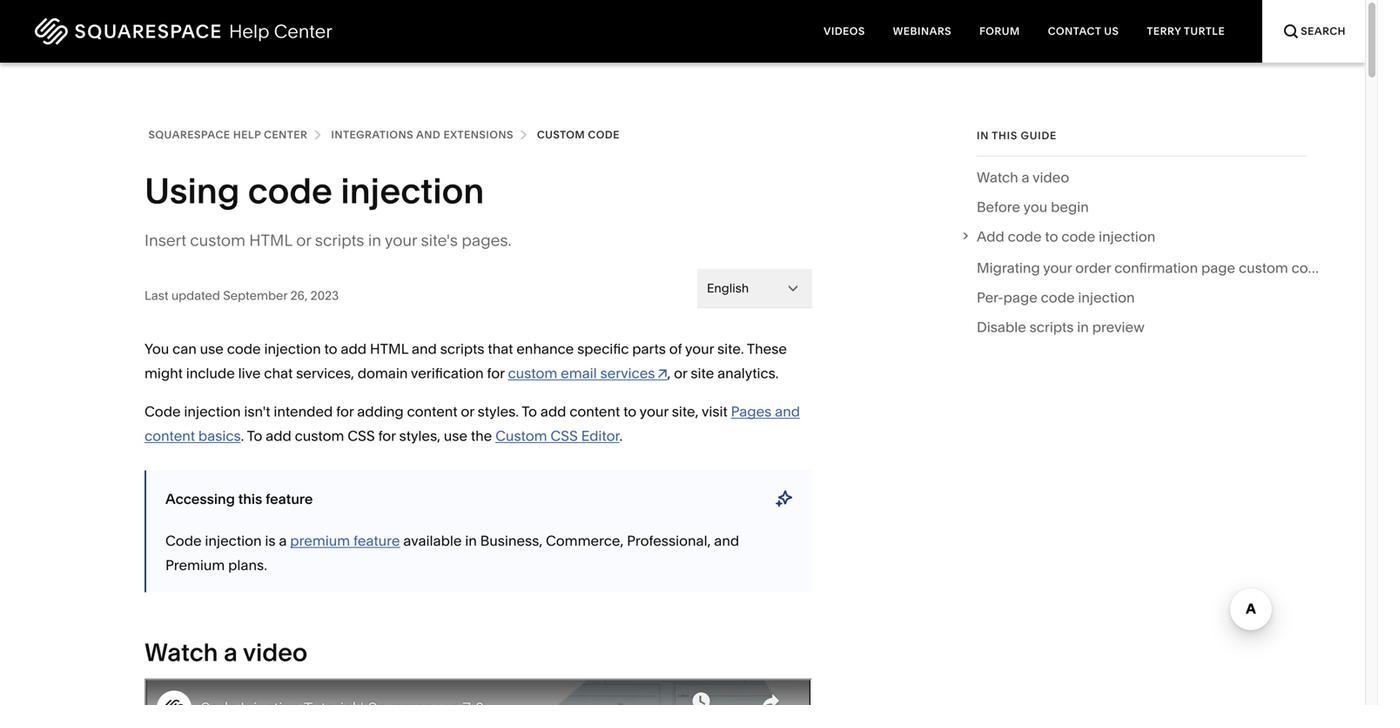 Task type: locate. For each thing, give the bounding box(es) containing it.
intended
[[274, 403, 333, 420]]

to up services,
[[324, 340, 338, 357]]

content
[[407, 403, 458, 420], [570, 403, 620, 420], [145, 428, 195, 445]]

1 horizontal spatial this
[[992, 129, 1018, 142]]

business,
[[480, 533, 543, 549]]

injection inside per-page code injection link
[[1078, 289, 1135, 306]]

use up the 'include'
[[200, 340, 224, 357]]

0 vertical spatial code
[[145, 403, 181, 420]]

and
[[416, 128, 441, 141], [412, 340, 437, 357], [775, 403, 800, 420], [714, 533, 739, 549]]

0 vertical spatial page
[[1202, 260, 1236, 277]]

html up domain
[[370, 340, 408, 357]]

0 horizontal spatial this
[[238, 491, 262, 508]]

injection
[[341, 169, 484, 212], [1099, 228, 1156, 245], [1078, 289, 1135, 306], [264, 340, 321, 357], [184, 403, 241, 420], [205, 533, 262, 549]]

or down "using code injection"
[[296, 231, 311, 250]]

code up premium
[[165, 533, 202, 549]]

0 vertical spatial to
[[522, 403, 537, 420]]

this right accessing
[[238, 491, 262, 508]]

add down isn't
[[266, 428, 292, 445]]

1 horizontal spatial use
[[444, 428, 468, 445]]

1 vertical spatial use
[[444, 428, 468, 445]]

add code to code injection button
[[959, 225, 1307, 249]]

live
[[238, 365, 261, 382]]

code for code injection isn't intended for adding content or styles. to add content to your site, visit
[[145, 403, 181, 420]]

1 horizontal spatial video
[[1033, 169, 1070, 186]]

to right styles.
[[522, 403, 537, 420]]

in right available
[[465, 533, 477, 549]]

squarespace help center link
[[148, 125, 308, 145]]

video
[[1033, 169, 1070, 186], [243, 638, 308, 667]]

injection up migrating your order confirmation page custom code
[[1099, 228, 1156, 245]]

html
[[249, 231, 292, 250], [370, 340, 408, 357]]

.
[[241, 428, 244, 445], [620, 428, 623, 445]]

injection up chat
[[264, 340, 321, 357]]

0 vertical spatial scripts
[[315, 231, 364, 250]]

analytics.
[[718, 365, 779, 382]]

0 vertical spatial feature
[[266, 491, 313, 508]]

english button
[[698, 269, 812, 307]]

site,
[[672, 403, 699, 420]]

0 horizontal spatial page
[[1004, 289, 1038, 306]]

to down services
[[624, 403, 637, 420]]

css left editor
[[551, 428, 578, 445]]

page down migrating
[[1004, 289, 1038, 306]]

you can use code injection to add html and scripts that enhance specific parts of your site. these might include live chat services, domain verification for
[[145, 340, 787, 382]]

0 horizontal spatial to
[[324, 340, 338, 357]]

1 vertical spatial watch
[[145, 638, 218, 667]]

use left the
[[444, 428, 468, 445]]

last updated september 26, 2023
[[145, 288, 339, 303]]

and right professional,
[[714, 533, 739, 549]]

squarespace
[[148, 128, 230, 141]]

is
[[265, 533, 276, 549]]

0 vertical spatial use
[[200, 340, 224, 357]]

pages
[[731, 403, 772, 420]]

1 horizontal spatial watch
[[977, 169, 1019, 186]]

code
[[145, 403, 181, 420], [165, 533, 202, 549]]

in left the site's in the left of the page
[[368, 231, 381, 250]]

0 vertical spatial video
[[1033, 169, 1070, 186]]

scripts up verification
[[440, 340, 485, 357]]

site
[[691, 365, 714, 382]]

page right "confirmation"
[[1202, 260, 1236, 277]]

content up editor
[[570, 403, 620, 420]]

1 horizontal spatial a
[[279, 533, 287, 549]]

1 vertical spatial scripts
[[1030, 319, 1074, 336]]

webinars link
[[879, 0, 966, 63]]

videos link
[[810, 0, 879, 63]]

2 horizontal spatial in
[[1077, 319, 1089, 336]]

2 horizontal spatial a
[[1022, 169, 1030, 186]]

0 vertical spatial html
[[249, 231, 292, 250]]

content up . to add custom css for styles, use the custom css editor .
[[407, 403, 458, 420]]

watch a video link
[[977, 165, 1070, 195]]

services
[[600, 365, 655, 382]]

help
[[233, 128, 261, 141]]

specific
[[577, 340, 629, 357]]

updated
[[171, 288, 220, 303]]

1 vertical spatial this
[[238, 491, 262, 508]]

to down isn't
[[247, 428, 262, 445]]

html inside you can use code injection to add html and scripts that enhance specific parts of your site. these might include live chat services, domain verification for
[[370, 340, 408, 357]]

0 vertical spatial this
[[992, 129, 1018, 142]]

english
[[707, 281, 749, 296]]

1 . from the left
[[241, 428, 244, 445]]

0 horizontal spatial css
[[348, 428, 375, 445]]

custom right extensions
[[537, 128, 585, 141]]

2 vertical spatial add
[[266, 428, 292, 445]]

styles,
[[399, 428, 441, 445]]

. down live
[[241, 428, 244, 445]]

1 horizontal spatial or
[[461, 403, 474, 420]]

0 vertical spatial a
[[1022, 169, 1030, 186]]

to inside you can use code injection to add html and scripts that enhance specific parts of your site. these might include live chat services, domain verification for
[[324, 340, 338, 357]]

insert
[[145, 231, 186, 250]]

and right pages
[[775, 403, 800, 420]]

this for in
[[992, 129, 1018, 142]]

extensions
[[444, 128, 514, 141]]

1 horizontal spatial .
[[620, 428, 623, 445]]

1 vertical spatial page
[[1004, 289, 1038, 306]]

0 horizontal spatial for
[[336, 403, 354, 420]]

add code to code injection link
[[977, 225, 1307, 249]]

css down adding
[[348, 428, 375, 445]]

disable scripts in preview link
[[977, 315, 1145, 345]]

1 horizontal spatial scripts
[[440, 340, 485, 357]]

squarespace help center
[[148, 128, 308, 141]]

1 horizontal spatial css
[[551, 428, 578, 445]]

1 vertical spatial html
[[370, 340, 408, 357]]

2 vertical spatial for
[[378, 428, 396, 445]]

2 horizontal spatial for
[[487, 365, 505, 382]]

adding
[[357, 403, 404, 420]]

content left basics
[[145, 428, 195, 445]]

injection up preview
[[1078, 289, 1135, 306]]

your up per-page code injection
[[1043, 260, 1072, 277]]

1 vertical spatial code
[[165, 533, 202, 549]]

code down 'might'
[[145, 403, 181, 420]]

in
[[977, 129, 989, 142]]

available
[[403, 533, 462, 549]]

isn't
[[244, 403, 270, 420]]

use inside you can use code injection to add html and scripts that enhance specific parts of your site. these might include live chat services, domain verification for
[[200, 340, 224, 357]]

for down adding
[[378, 428, 396, 445]]

0 vertical spatial in
[[368, 231, 381, 250]]

scripts down "using code injection"
[[315, 231, 364, 250]]

and inside pages and content basics
[[775, 403, 800, 420]]

a
[[1022, 169, 1030, 186], [279, 533, 287, 549], [224, 638, 238, 667]]

or right ,
[[674, 365, 688, 382]]

or
[[296, 231, 311, 250], [674, 365, 688, 382], [461, 403, 474, 420]]

2 horizontal spatial scripts
[[1030, 319, 1074, 336]]

0 vertical spatial watch
[[977, 169, 1019, 186]]

1 horizontal spatial feature
[[354, 533, 400, 549]]

1 horizontal spatial watch a video
[[977, 169, 1070, 186]]

watch a video
[[977, 169, 1070, 186], [145, 638, 308, 667]]

add up services,
[[341, 340, 367, 357]]

1 vertical spatial in
[[1077, 319, 1089, 336]]

to down before you begin link
[[1045, 228, 1058, 245]]

premium
[[165, 557, 225, 574]]

or up the
[[461, 403, 474, 420]]

2 vertical spatial scripts
[[440, 340, 485, 357]]

feature up the code injection is a premium feature
[[266, 491, 313, 508]]

to
[[1045, 228, 1058, 245], [324, 340, 338, 357], [624, 403, 637, 420]]

2 horizontal spatial or
[[674, 365, 688, 382]]

add up custom css editor link at the bottom of the page
[[541, 403, 566, 420]]

in
[[368, 231, 381, 250], [1077, 319, 1089, 336], [465, 533, 477, 549]]

of
[[669, 340, 682, 357]]

2023
[[311, 288, 339, 303]]

1 horizontal spatial html
[[370, 340, 408, 357]]

1 vertical spatial custom
[[496, 428, 547, 445]]

this right in at the right top of page
[[992, 129, 1018, 142]]

site's
[[421, 231, 458, 250]]

and left extensions
[[416, 128, 441, 141]]

1 vertical spatial to
[[324, 340, 338, 357]]

preview
[[1093, 319, 1145, 336]]

1 horizontal spatial to
[[624, 403, 637, 420]]

per-page code injection
[[977, 289, 1135, 306]]

0 vertical spatial for
[[487, 365, 505, 382]]

code for code injection is a premium feature
[[165, 533, 202, 549]]

feature left available
[[354, 533, 400, 549]]

0 horizontal spatial video
[[243, 638, 308, 667]]

html up september
[[249, 231, 292, 250]]

migrating your order confirmation page custom code
[[977, 260, 1326, 277]]

your right of
[[685, 340, 714, 357]]

for left adding
[[336, 403, 354, 420]]

a inside "link"
[[1022, 169, 1030, 186]]

1 horizontal spatial for
[[378, 428, 396, 445]]

to
[[522, 403, 537, 420], [247, 428, 262, 445]]

1 horizontal spatial add
[[341, 340, 367, 357]]

code
[[588, 128, 620, 141], [248, 169, 333, 212], [1008, 228, 1042, 245], [1062, 228, 1096, 245], [1292, 260, 1326, 277], [1041, 289, 1075, 306], [227, 340, 261, 357]]

0 vertical spatial to
[[1045, 228, 1058, 245]]

and up verification
[[412, 340, 437, 357]]

for inside you can use code injection to add html and scripts that enhance specific parts of your site. these might include live chat services, domain verification for
[[487, 365, 505, 382]]

0 horizontal spatial feature
[[266, 491, 313, 508]]

scripts down per-page code injection link
[[1030, 319, 1074, 336]]

2 vertical spatial a
[[224, 638, 238, 667]]

1 vertical spatial watch a video
[[145, 638, 308, 667]]

1 vertical spatial feature
[[354, 533, 400, 549]]

1 horizontal spatial in
[[465, 533, 477, 549]]

0 horizontal spatial or
[[296, 231, 311, 250]]

this
[[992, 129, 1018, 142], [238, 491, 262, 508]]

1 vertical spatial to
[[247, 428, 262, 445]]

0 horizontal spatial content
[[145, 428, 195, 445]]

. down services
[[620, 428, 623, 445]]

1 vertical spatial video
[[243, 638, 308, 667]]

1 vertical spatial for
[[336, 403, 354, 420]]

custom css editor link
[[496, 428, 620, 445]]

can
[[172, 340, 197, 357]]

2 vertical spatial in
[[465, 533, 477, 549]]

scripts
[[315, 231, 364, 250], [1030, 319, 1074, 336], [440, 340, 485, 357]]

for down that
[[487, 365, 505, 382]]

2 horizontal spatial to
[[1045, 228, 1058, 245]]

1 vertical spatial add
[[541, 403, 566, 420]]

custom down styles.
[[496, 428, 547, 445]]

1 horizontal spatial content
[[407, 403, 458, 420]]

1 horizontal spatial page
[[1202, 260, 1236, 277]]

0 horizontal spatial .
[[241, 428, 244, 445]]

0 horizontal spatial use
[[200, 340, 224, 357]]

0 horizontal spatial to
[[247, 428, 262, 445]]

site.
[[718, 340, 744, 357]]

0 vertical spatial or
[[296, 231, 311, 250]]

watch
[[977, 169, 1019, 186], [145, 638, 218, 667]]

for
[[487, 365, 505, 382], [336, 403, 354, 420], [378, 428, 396, 445]]

custom
[[190, 231, 245, 250], [1239, 260, 1289, 277], [508, 365, 558, 382], [295, 428, 344, 445]]

in left preview
[[1077, 319, 1089, 336]]

add code to code injection
[[977, 228, 1156, 245]]

per-page code injection link
[[977, 286, 1135, 315]]

code injection is a premium feature
[[165, 533, 400, 549]]

use
[[200, 340, 224, 357], [444, 428, 468, 445]]

0 vertical spatial add
[[341, 340, 367, 357]]

injection inside add code to code injection link
[[1099, 228, 1156, 245]]

webinars
[[893, 25, 952, 37]]

0 horizontal spatial scripts
[[315, 231, 364, 250]]



Task type: vqa. For each thing, say whether or not it's contained in the screenshot.
Code injection isn't intended for adding content or styles. To add content to your site, visit
yes



Task type: describe. For each thing, give the bounding box(es) containing it.
code inside you can use code injection to add html and scripts that enhance specific parts of your site. these might include live chat services, domain verification for
[[227, 340, 261, 357]]

before you begin
[[977, 199, 1089, 215]]

26,
[[290, 288, 308, 303]]

custom email services link
[[508, 365, 667, 382]]

injection up basics
[[184, 403, 241, 420]]

forum link
[[966, 0, 1034, 63]]

accessing
[[165, 491, 235, 508]]

search
[[1301, 25, 1346, 37]]

your inside you can use code injection to add html and scripts that enhance specific parts of your site. these might include live chat services, domain verification for
[[685, 340, 714, 357]]

order
[[1076, 260, 1111, 277]]

0 horizontal spatial in
[[368, 231, 381, 250]]

your left the site,
[[640, 403, 669, 420]]

0 vertical spatial custom
[[537, 128, 585, 141]]

disable scripts in preview
[[977, 319, 1145, 336]]

pages.
[[462, 231, 512, 250]]

that
[[488, 340, 513, 357]]

1 vertical spatial or
[[674, 365, 688, 382]]

custom email services
[[508, 365, 655, 382]]

pages and content basics
[[145, 403, 800, 445]]

editor
[[581, 428, 620, 445]]

premium feature link
[[290, 533, 400, 549]]

chat
[[264, 365, 293, 382]]

using code injection
[[145, 169, 484, 212]]

integrations
[[331, 128, 414, 141]]

contact us link
[[1034, 0, 1133, 63]]

content inside pages and content basics
[[145, 428, 195, 445]]

domain
[[358, 365, 408, 382]]

2 . from the left
[[620, 428, 623, 445]]

commerce,
[[546, 533, 624, 549]]

watch inside "link"
[[977, 169, 1019, 186]]

you
[[1024, 199, 1048, 215]]

0 horizontal spatial html
[[249, 231, 292, 250]]

,
[[667, 365, 671, 382]]

2 horizontal spatial content
[[570, 403, 620, 420]]

1 css from the left
[[348, 428, 375, 445]]

injection up plans.
[[205, 533, 262, 549]]

0 vertical spatial watch a video
[[977, 169, 1070, 186]]

integrations and extensions
[[331, 128, 514, 141]]

migrating your order confirmation page custom code link
[[977, 256, 1326, 286]]

search button
[[1263, 0, 1365, 63]]

videos
[[824, 25, 865, 37]]

verification
[[411, 365, 484, 382]]

guide
[[1021, 129, 1057, 142]]

1 vertical spatial a
[[279, 533, 287, 549]]

this for accessing
[[238, 491, 262, 508]]

the
[[471, 428, 492, 445]]

services,
[[296, 365, 354, 382]]

contact us
[[1048, 25, 1119, 37]]

2 horizontal spatial add
[[541, 403, 566, 420]]

styles.
[[478, 403, 519, 420]]

using
[[145, 169, 240, 212]]

custom code
[[537, 128, 620, 141]]

enhance
[[517, 340, 574, 357]]

accessing this feature
[[165, 491, 313, 508]]

email
[[561, 365, 597, 382]]

0 horizontal spatial add
[[266, 428, 292, 445]]

injection up the site's in the left of the page
[[341, 169, 484, 212]]

disable
[[977, 319, 1027, 336]]

, or site analytics.
[[667, 365, 779, 382]]

. to add custom css for styles, use the custom css editor .
[[241, 428, 623, 445]]

terry turtle link
[[1133, 0, 1239, 63]]

add
[[977, 228, 1005, 245]]

in this guide
[[977, 129, 1057, 142]]

0 horizontal spatial watch
[[145, 638, 218, 667]]

video inside "link"
[[1033, 169, 1070, 186]]

professional,
[[627, 533, 711, 549]]

2 vertical spatial to
[[624, 403, 637, 420]]

plans.
[[228, 557, 267, 574]]

premium
[[290, 533, 350, 549]]

0 horizontal spatial watch a video
[[145, 638, 308, 667]]

migrating
[[977, 260, 1040, 277]]

before
[[977, 199, 1021, 215]]

before you begin link
[[977, 195, 1089, 225]]

2 css from the left
[[551, 428, 578, 445]]

scripts inside you can use code injection to add html and scripts that enhance specific parts of your site. these might include live chat services, domain verification for
[[440, 340, 485, 357]]

forum
[[980, 25, 1020, 37]]

center
[[264, 128, 308, 141]]

september
[[223, 288, 288, 303]]

terry
[[1147, 25, 1182, 37]]

insert custom html or scripts in your site's pages.
[[145, 231, 512, 250]]

2 vertical spatial or
[[461, 403, 474, 420]]

might
[[145, 365, 183, 382]]

us
[[1104, 25, 1119, 37]]

injection inside you can use code injection to add html and scripts that enhance specific parts of your site. these might include live chat services, domain verification for
[[264, 340, 321, 357]]

visit
[[702, 403, 728, 420]]

available in business, commerce, professional, and premium plans.
[[165, 533, 739, 574]]

in inside available in business, commerce, professional, and premium plans.
[[465, 533, 477, 549]]

terry turtle
[[1147, 25, 1225, 37]]

begin
[[1051, 199, 1089, 215]]

contact
[[1048, 25, 1102, 37]]

add inside you can use code injection to add html and scripts that enhance specific parts of your site. these might include live chat services, domain verification for
[[341, 340, 367, 357]]

and inside available in business, commerce, professional, and premium plans.
[[714, 533, 739, 549]]

your left the site's in the left of the page
[[385, 231, 417, 250]]

to inside add code to code injection link
[[1045, 228, 1058, 245]]

1 horizontal spatial to
[[522, 403, 537, 420]]

turtle
[[1184, 25, 1225, 37]]

custom code link
[[537, 125, 620, 145]]

per-
[[977, 289, 1004, 306]]

confirmation
[[1115, 260, 1198, 277]]

0 horizontal spatial a
[[224, 638, 238, 667]]

and inside you can use code injection to add html and scripts that enhance specific parts of your site. these might include live chat services, domain verification for
[[412, 340, 437, 357]]

pages and content basics link
[[145, 403, 800, 445]]



